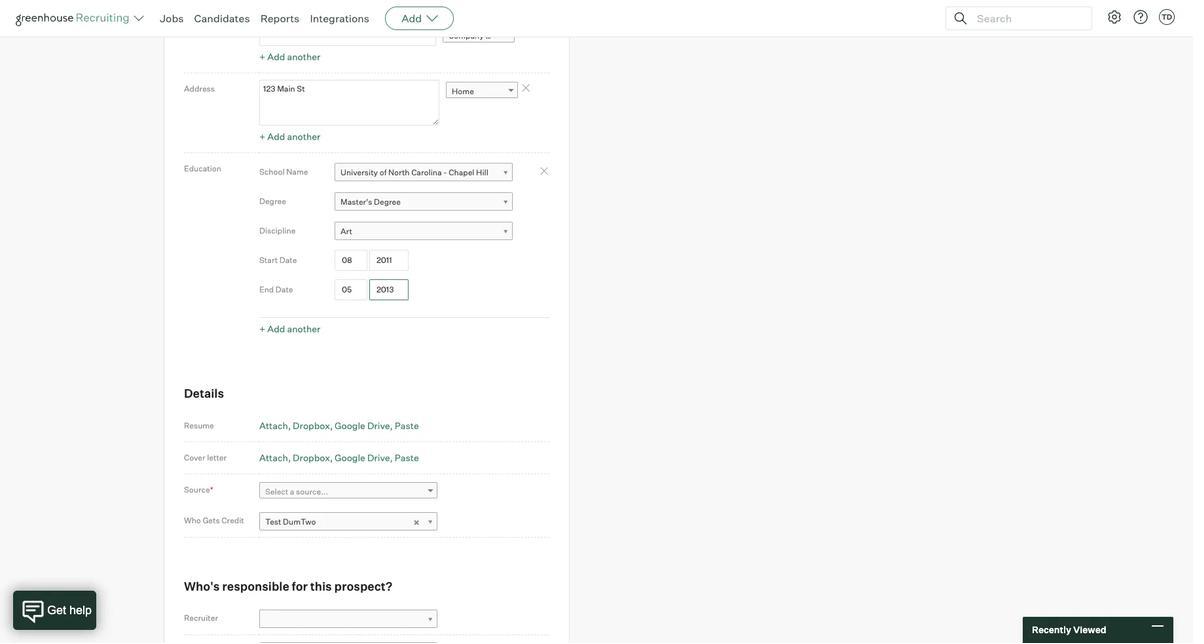 Task type: vqa. For each thing, say whether or not it's contained in the screenshot.
company
yes



Task type: describe. For each thing, give the bounding box(es) containing it.
for
[[292, 580, 308, 594]]

paste for resume
[[395, 421, 419, 432]]

Search text field
[[974, 9, 1080, 28]]

discipline
[[259, 226, 296, 236]]

name
[[286, 167, 308, 177]]

a
[[290, 488, 294, 497]]

reports link
[[261, 12, 300, 25]]

recently
[[1032, 625, 1072, 636]]

google for resume
[[335, 421, 365, 432]]

paste for cover letter
[[395, 453, 419, 464]]

cover
[[184, 453, 205, 463]]

gets
[[203, 516, 220, 526]]

company
[[449, 31, 484, 41]]

master's degree link
[[335, 193, 513, 212]]

test
[[265, 517, 281, 527]]

date for end date
[[276, 285, 293, 295]]

end date
[[259, 285, 293, 295]]

dropbox for resume
[[293, 421, 330, 432]]

letter
[[207, 453, 227, 463]]

another for company website
[[287, 51, 321, 63]]

who gets credit
[[184, 516, 244, 526]]

google drive link for cover letter
[[335, 453, 393, 464]]

-
[[444, 168, 447, 178]]

yyyy text field for end date
[[369, 280, 409, 301]]

attach for cover letter
[[259, 453, 288, 464]]

source
[[184, 485, 210, 495]]

add inside add popup button
[[402, 12, 422, 25]]

who's responsible for this prospect?
[[184, 580, 393, 594]]

university of north carolina - chapel hill link
[[335, 163, 513, 182]]

dumtwo
[[283, 517, 316, 527]]

1 horizontal spatial degree
[[374, 197, 401, 207]]

select
[[265, 488, 288, 497]]

home
[[452, 86, 474, 96]]

who
[[184, 516, 201, 526]]

yyyy text field for start date
[[369, 250, 409, 271]]

source...
[[296, 488, 328, 497]]

dropbox for cover letter
[[293, 453, 330, 464]]

add for education
[[267, 324, 285, 335]]

this
[[310, 580, 332, 594]]

source *
[[184, 485, 213, 495]]

+ for address
[[259, 131, 265, 142]]

drive for cover letter
[[367, 453, 390, 464]]

google drive link for resume
[[335, 421, 393, 432]]

configure image
[[1107, 9, 1123, 25]]

integrations link
[[310, 12, 370, 25]]

integrations
[[310, 12, 370, 25]]

recruiter
[[184, 614, 218, 624]]

test dumtwo
[[265, 517, 316, 527]]

test dumtwo link
[[259, 513, 438, 532]]

+ for websites
[[259, 51, 265, 63]]

add for websites
[[267, 51, 285, 63]]

websites element
[[259, 25, 550, 66]]

end
[[259, 285, 274, 295]]

candidates
[[194, 12, 250, 25]]

north
[[388, 168, 410, 178]]

jobs link
[[160, 12, 184, 25]]

master's degree
[[341, 197, 401, 207]]

who's
[[184, 580, 220, 594]]

carolina
[[411, 168, 442, 178]]

add button
[[385, 7, 454, 30]]

education
[[184, 164, 221, 174]]

mm text field for start date
[[335, 250, 368, 271]]

university
[[341, 168, 378, 178]]

chapel
[[449, 168, 475, 178]]

reports
[[261, 12, 300, 25]]

viewed
[[1074, 625, 1107, 636]]



Task type: locate. For each thing, give the bounding box(es) containing it.
0 vertical spatial attach dropbox google drive paste
[[259, 421, 419, 432]]

1 + add another from the top
[[259, 51, 321, 63]]

3 + add another link from the top
[[259, 324, 321, 335]]

master's
[[341, 197, 372, 207]]

attach dropbox google drive paste for resume
[[259, 421, 419, 432]]

+ inside education element
[[259, 324, 265, 335]]

prospect?
[[334, 580, 393, 594]]

attach link for resume
[[259, 421, 291, 432]]

paste link for cover letter
[[395, 453, 419, 464]]

+ down reports
[[259, 51, 265, 63]]

1 vertical spatial google
[[335, 453, 365, 464]]

attach
[[259, 421, 288, 432], [259, 453, 288, 464]]

art link
[[335, 222, 513, 241]]

dropbox link
[[293, 421, 333, 432], [293, 453, 333, 464]]

1 yyyy text field from the top
[[369, 250, 409, 271]]

address
[[184, 84, 215, 94]]

1 vertical spatial yyyy text field
[[369, 280, 409, 301]]

start
[[259, 256, 278, 266]]

school name
[[259, 167, 308, 177]]

+ add another link up school name
[[259, 131, 321, 142]]

university of north carolina - chapel hill
[[341, 168, 489, 178]]

add
[[402, 12, 422, 25], [267, 51, 285, 63], [267, 131, 285, 142], [267, 324, 285, 335]]

+ add another link
[[259, 51, 321, 63], [259, 131, 321, 142], [259, 324, 321, 335]]

+ down end
[[259, 324, 265, 335]]

add down the reports link
[[267, 51, 285, 63]]

art
[[341, 227, 352, 237]]

+ for education
[[259, 324, 265, 335]]

0 horizontal spatial degree
[[259, 197, 286, 207]]

0 vertical spatial drive
[[367, 421, 390, 432]]

cover letter
[[184, 453, 227, 463]]

+ add another for websites
[[259, 51, 321, 63]]

degree
[[259, 197, 286, 207], [374, 197, 401, 207]]

2 attach from the top
[[259, 453, 288, 464]]

td
[[1162, 12, 1173, 22]]

recently viewed
[[1032, 625, 1107, 636]]

2 paste link from the top
[[395, 453, 419, 464]]

2 vertical spatial + add another link
[[259, 324, 321, 335]]

2 dropbox from the top
[[293, 453, 330, 464]]

td button
[[1160, 9, 1175, 25]]

dropbox link for resume
[[293, 421, 333, 432]]

1 vertical spatial attach
[[259, 453, 288, 464]]

2 + add another from the top
[[259, 131, 321, 142]]

0 vertical spatial attach
[[259, 421, 288, 432]]

company website link
[[443, 26, 516, 45]]

0 vertical spatial google
[[335, 421, 365, 432]]

0 vertical spatial google drive link
[[335, 421, 393, 432]]

+ add another link down reports
[[259, 51, 321, 63]]

select a source...
[[265, 488, 328, 497]]

hill
[[476, 168, 489, 178]]

1 + from the top
[[259, 51, 265, 63]]

candidates link
[[194, 12, 250, 25]]

attach dropbox google drive paste for cover letter
[[259, 453, 419, 464]]

+
[[259, 51, 265, 63], [259, 131, 265, 142], [259, 324, 265, 335]]

0 vertical spatial another
[[287, 51, 321, 63]]

+ add another inside education element
[[259, 324, 321, 335]]

add up 'school'
[[267, 131, 285, 142]]

None text field
[[259, 80, 440, 126]]

td button
[[1157, 7, 1178, 28]]

2 google from the top
[[335, 453, 365, 464]]

date
[[280, 256, 297, 266], [276, 285, 293, 295]]

1 vertical spatial dropbox
[[293, 453, 330, 464]]

2 mm text field from the top
[[335, 280, 368, 301]]

degree down 'school'
[[259, 197, 286, 207]]

dropbox link for cover letter
[[293, 453, 333, 464]]

of
[[380, 168, 387, 178]]

1 vertical spatial + add another
[[259, 131, 321, 142]]

select a source... link
[[259, 483, 438, 502]]

+ add another up school name
[[259, 131, 321, 142]]

home link
[[446, 82, 518, 101]]

None text field
[[259, 0, 436, 11], [259, 25, 436, 46], [259, 0, 436, 11], [259, 25, 436, 46]]

2 paste from the top
[[395, 453, 419, 464]]

2 another from the top
[[287, 131, 321, 142]]

+ add another down reports
[[259, 51, 321, 63]]

2 vertical spatial +
[[259, 324, 265, 335]]

0 vertical spatial date
[[280, 256, 297, 266]]

0 vertical spatial dropbox link
[[293, 421, 333, 432]]

1 vertical spatial google drive link
[[335, 453, 393, 464]]

details
[[184, 387, 224, 401]]

1 attach link from the top
[[259, 421, 291, 432]]

add inside education element
[[267, 324, 285, 335]]

google for cover letter
[[335, 453, 365, 464]]

another inside education element
[[287, 324, 321, 335]]

MM text field
[[335, 250, 368, 271], [335, 280, 368, 301]]

2 vertical spatial another
[[287, 324, 321, 335]]

education element
[[259, 157, 550, 339]]

1 attach from the top
[[259, 421, 288, 432]]

2 attach dropbox google drive paste from the top
[[259, 453, 419, 464]]

+ add another link inside websites element
[[259, 51, 321, 63]]

attach link for cover letter
[[259, 453, 291, 464]]

2 dropbox link from the top
[[293, 453, 333, 464]]

degree down of
[[374, 197, 401, 207]]

dropbox
[[293, 421, 330, 432], [293, 453, 330, 464]]

company website
[[449, 31, 516, 41]]

1 vertical spatial +
[[259, 131, 265, 142]]

1 vertical spatial + add another link
[[259, 131, 321, 142]]

0 vertical spatial + add another link
[[259, 51, 321, 63]]

jobs
[[160, 12, 184, 25]]

1 paste link from the top
[[395, 421, 419, 432]]

start date
[[259, 256, 297, 266]]

+ add another for education
[[259, 324, 321, 335]]

date right "start" on the top left of page
[[280, 256, 297, 266]]

attach for resume
[[259, 421, 288, 432]]

+ add another down end date
[[259, 324, 321, 335]]

resume
[[184, 421, 214, 431]]

mm text field for end date
[[335, 280, 368, 301]]

responsible
[[222, 580, 289, 594]]

1 google from the top
[[335, 421, 365, 432]]

0 vertical spatial dropbox
[[293, 421, 330, 432]]

2 attach link from the top
[[259, 453, 291, 464]]

+ add another link for websites
[[259, 51, 321, 63]]

2 google drive link from the top
[[335, 453, 393, 464]]

+ add another
[[259, 51, 321, 63], [259, 131, 321, 142], [259, 324, 321, 335]]

google
[[335, 421, 365, 432], [335, 453, 365, 464]]

3 + add another from the top
[[259, 324, 321, 335]]

1 vertical spatial paste link
[[395, 453, 419, 464]]

1 vertical spatial paste
[[395, 453, 419, 464]]

2 + add another link from the top
[[259, 131, 321, 142]]

1 vertical spatial dropbox link
[[293, 453, 333, 464]]

another inside websites element
[[287, 51, 321, 63]]

1 another from the top
[[287, 51, 321, 63]]

paste link for resume
[[395, 421, 419, 432]]

+ inside websites element
[[259, 51, 265, 63]]

another up "name"
[[287, 131, 321, 142]]

+ add another link down end date
[[259, 324, 321, 335]]

1 mm text field from the top
[[335, 250, 368, 271]]

attach dropbox google drive paste
[[259, 421, 419, 432], [259, 453, 419, 464]]

1 google drive link from the top
[[335, 421, 393, 432]]

0 vertical spatial paste
[[395, 421, 419, 432]]

+ add another inside websites element
[[259, 51, 321, 63]]

paste link
[[395, 421, 419, 432], [395, 453, 419, 464]]

paste
[[395, 421, 419, 432], [395, 453, 419, 464]]

1 vertical spatial attach dropbox google drive paste
[[259, 453, 419, 464]]

1 vertical spatial drive
[[367, 453, 390, 464]]

2 vertical spatial + add another
[[259, 324, 321, 335]]

1 vertical spatial another
[[287, 131, 321, 142]]

0 vertical spatial mm text field
[[335, 250, 368, 271]]

1 paste from the top
[[395, 421, 419, 432]]

another down reports
[[287, 51, 321, 63]]

+ add another for address
[[259, 131, 321, 142]]

add down end date
[[267, 324, 285, 335]]

0 vertical spatial + add another
[[259, 51, 321, 63]]

websites
[[184, 29, 218, 39]]

1 + add another link from the top
[[259, 51, 321, 63]]

add inside websites element
[[267, 51, 285, 63]]

another for home
[[287, 131, 321, 142]]

another down end date
[[287, 324, 321, 335]]

3 another from the top
[[287, 324, 321, 335]]

date right end
[[276, 285, 293, 295]]

another
[[287, 51, 321, 63], [287, 131, 321, 142], [287, 324, 321, 335]]

date for start date
[[280, 256, 297, 266]]

attach link
[[259, 421, 291, 432], [259, 453, 291, 464]]

1 dropbox link from the top
[[293, 421, 333, 432]]

3 + from the top
[[259, 324, 265, 335]]

+ add another link for address
[[259, 131, 321, 142]]

school
[[259, 167, 285, 177]]

1 drive from the top
[[367, 421, 390, 432]]

website
[[486, 31, 516, 41]]

*
[[210, 485, 213, 495]]

google drive link
[[335, 421, 393, 432], [335, 453, 393, 464]]

2 yyyy text field from the top
[[369, 280, 409, 301]]

drive
[[367, 421, 390, 432], [367, 453, 390, 464]]

2 + from the top
[[259, 131, 265, 142]]

credit
[[222, 516, 244, 526]]

1 vertical spatial date
[[276, 285, 293, 295]]

1 vertical spatial mm text field
[[335, 280, 368, 301]]

YYYY text field
[[369, 250, 409, 271], [369, 280, 409, 301]]

0 vertical spatial paste link
[[395, 421, 419, 432]]

greenhouse recruiting image
[[16, 10, 134, 26]]

1 attach dropbox google drive paste from the top
[[259, 421, 419, 432]]

add up websites element on the top left
[[402, 12, 422, 25]]

0 vertical spatial attach link
[[259, 421, 291, 432]]

add for address
[[267, 131, 285, 142]]

+ up 'school'
[[259, 131, 265, 142]]

+ add another link for education
[[259, 324, 321, 335]]

2 drive from the top
[[367, 453, 390, 464]]

1 vertical spatial attach link
[[259, 453, 291, 464]]

drive for resume
[[367, 421, 390, 432]]

0 vertical spatial yyyy text field
[[369, 250, 409, 271]]

1 dropbox from the top
[[293, 421, 330, 432]]

0 vertical spatial +
[[259, 51, 265, 63]]



